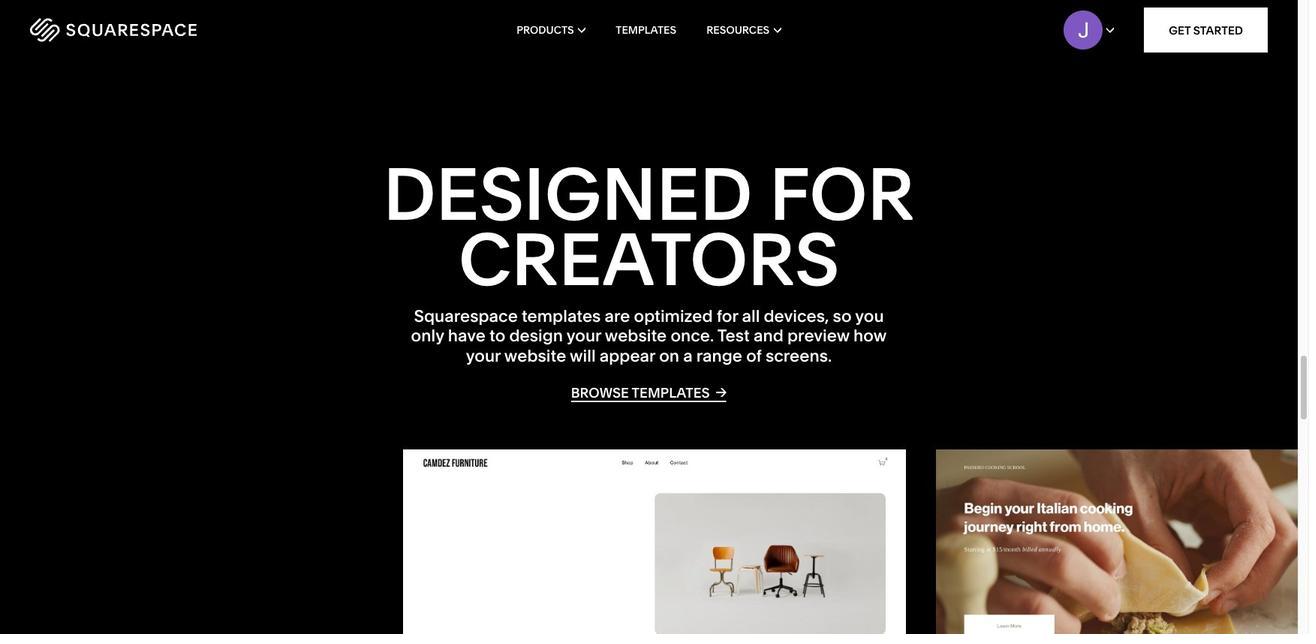 Task type: vqa. For each thing, say whether or not it's contained in the screenshot.
'Stand'
no



Task type: describe. For each thing, give the bounding box(es) containing it.
templates for browse
[[632, 385, 710, 402]]

for inside 'squarespace templates are optimized for all devices, so you only have to design your website once. test and preview how your website will appear on a range of screens.'
[[717, 306, 738, 327]]

get started
[[1169, 23, 1244, 37]]

screens.
[[766, 346, 832, 366]]

design
[[510, 326, 563, 346]]

started
[[1194, 23, 1244, 37]]

squarespace logo link
[[30, 18, 278, 42]]

resources button
[[707, 0, 782, 60]]

optimized
[[634, 306, 713, 327]]

preview
[[788, 326, 850, 346]]

will
[[570, 346, 596, 366]]

of
[[747, 346, 762, 366]]

a
[[684, 346, 693, 366]]

browse
[[571, 385, 629, 402]]

designed for creators
[[383, 150, 915, 304]]

0 horizontal spatial your
[[466, 346, 501, 366]]

squarespace
[[414, 306, 518, 327]]

products
[[517, 23, 574, 37]]

squarespace logo image
[[30, 18, 197, 42]]

you
[[856, 306, 884, 327]]

1 horizontal spatial your
[[567, 326, 602, 346]]

get
[[1169, 23, 1191, 37]]



Task type: locate. For each thing, give the bounding box(es) containing it.
1 vertical spatial for
[[717, 306, 738, 327]]

squarespace templates are optimized for all devices, so you only have to design your website once. test and preview how your website will appear on a range of screens.
[[411, 306, 887, 366]]

and
[[754, 326, 784, 346]]

all
[[742, 306, 760, 327]]

creators
[[459, 215, 840, 304]]

resources
[[707, 23, 770, 37]]

→
[[716, 384, 727, 401]]

templates up will
[[522, 306, 601, 327]]

are
[[605, 306, 630, 327]]

appear
[[600, 346, 656, 366]]

your left 'are'
[[567, 326, 602, 346]]

test
[[718, 326, 750, 346]]

1 vertical spatial templates
[[632, 385, 710, 402]]

passero template image
[[936, 450, 1310, 635]]

templates inside the browse templates →
[[632, 385, 710, 402]]

1 horizontal spatial templates
[[632, 385, 710, 402]]

website
[[605, 326, 667, 346], [505, 346, 566, 366]]

browse templates →
[[571, 384, 727, 402]]

0 horizontal spatial for
[[717, 306, 738, 327]]

camdez template image
[[403, 450, 906, 635]]

0 vertical spatial templates
[[522, 306, 601, 327]]

1 horizontal spatial for
[[770, 150, 915, 239]]

for inside the designed for creators
[[770, 150, 915, 239]]

for
[[770, 150, 915, 239], [717, 306, 738, 327]]

designed
[[383, 150, 753, 239]]

range
[[697, 346, 743, 366]]

templates down the on
[[632, 385, 710, 402]]

your down squarespace
[[466, 346, 501, 366]]

on
[[660, 346, 680, 366]]

have
[[448, 326, 486, 346]]

1 horizontal spatial website
[[605, 326, 667, 346]]

templates
[[522, 306, 601, 327], [632, 385, 710, 402]]

once.
[[671, 326, 714, 346]]

how
[[854, 326, 887, 346]]

templates for squarespace
[[522, 306, 601, 327]]

products button
[[517, 0, 586, 60]]

your
[[567, 326, 602, 346], [466, 346, 501, 366]]

templates inside 'squarespace templates are optimized for all devices, so you only have to design your website once. test and preview how your website will appear on a range of screens.'
[[522, 306, 601, 327]]

only
[[411, 326, 444, 346]]

0 horizontal spatial website
[[505, 346, 566, 366]]

templates
[[616, 23, 677, 37]]

templates link
[[616, 0, 677, 60]]

get started link
[[1145, 8, 1268, 53]]

to
[[490, 326, 506, 346]]

so
[[833, 306, 852, 327]]

devices,
[[764, 306, 829, 327]]

0 vertical spatial for
[[770, 150, 915, 239]]

0 horizontal spatial templates
[[522, 306, 601, 327]]



